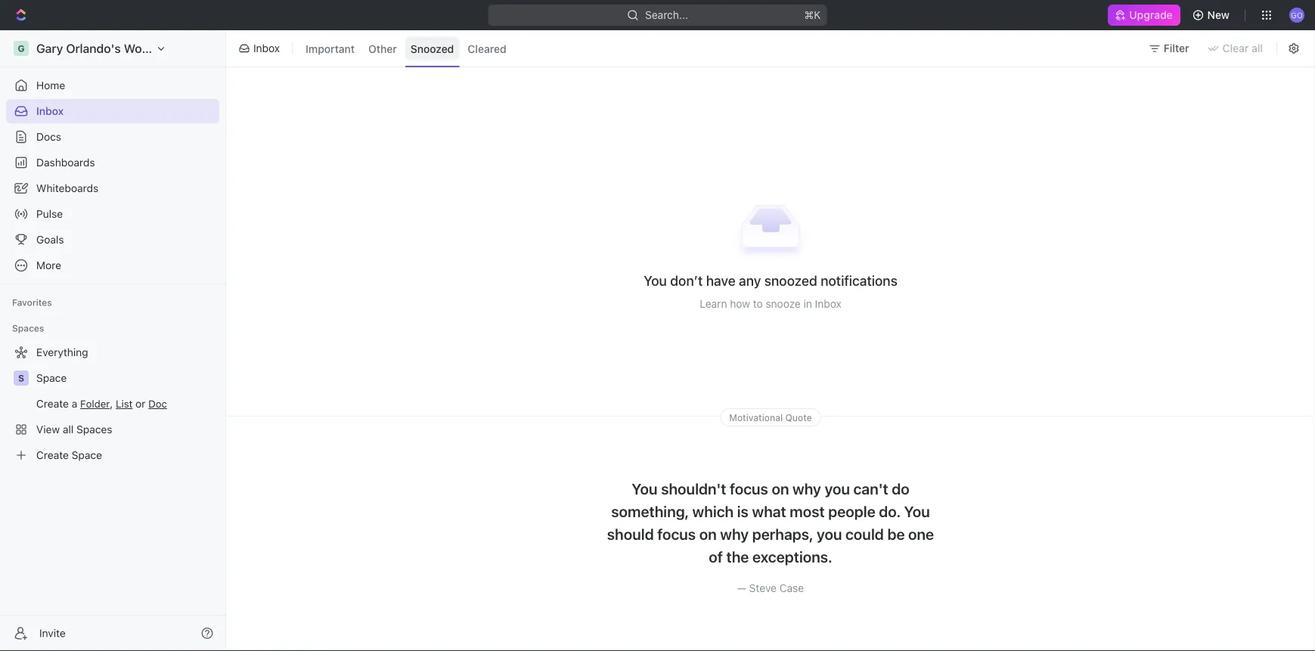Task type: locate. For each thing, give the bounding box(es) containing it.
other button
[[363, 37, 402, 60]]

spaces down favorites button
[[12, 323, 44, 334]]

2 vertical spatial inbox
[[815, 298, 842, 310]]

focus down the something,
[[658, 525, 696, 543]]

focus
[[730, 480, 769, 498], [658, 525, 696, 543]]

goals link
[[6, 228, 219, 252]]

on
[[772, 480, 789, 498], [700, 525, 717, 543]]

space link
[[36, 366, 216, 390]]

0 horizontal spatial all
[[63, 423, 74, 436]]

snoozed
[[765, 273, 818, 289]]

shouldn't
[[661, 480, 727, 498]]

you
[[644, 273, 667, 289], [632, 480, 658, 498], [905, 502, 930, 520]]

2 vertical spatial you
[[905, 502, 930, 520]]

folder
[[80, 398, 110, 410]]

why up the
[[720, 525, 749, 543]]

1 create from the top
[[36, 398, 69, 410]]

2 create from the top
[[36, 449, 69, 462]]

tab list
[[297, 27, 515, 70]]

you up people
[[825, 480, 850, 498]]

0 horizontal spatial on
[[700, 525, 717, 543]]

important button
[[300, 37, 360, 60]]

all right the "view"
[[63, 423, 74, 436]]

create space link
[[6, 443, 216, 468]]

1 vertical spatial you
[[632, 480, 658, 498]]

1 vertical spatial why
[[720, 525, 749, 543]]

upgrade
[[1130, 9, 1173, 21]]

1 vertical spatial focus
[[658, 525, 696, 543]]

1 vertical spatial create
[[36, 449, 69, 462]]

clear
[[1223, 42, 1249, 54]]

gary orlando's workspace, , element
[[14, 41, 29, 56]]

space down view all spaces
[[72, 449, 102, 462]]

0 vertical spatial spaces
[[12, 323, 44, 334]]

all inside button
[[1252, 42, 1264, 54]]

or
[[135, 398, 146, 410]]

motivational quote
[[730, 412, 812, 423]]

on down which
[[700, 525, 717, 543]]

1 vertical spatial spaces
[[76, 423, 112, 436]]

learn how to snooze in inbox
[[700, 298, 842, 310]]

you left don't
[[644, 273, 667, 289]]

1 horizontal spatial space
[[72, 449, 102, 462]]

be
[[888, 525, 905, 543]]

2 horizontal spatial inbox
[[815, 298, 842, 310]]

new button
[[1187, 3, 1239, 27]]

favorites
[[12, 297, 52, 308]]

1 vertical spatial all
[[63, 423, 74, 436]]

exceptions.
[[753, 548, 833, 566]]

create down the "view"
[[36, 449, 69, 462]]

0 vertical spatial focus
[[730, 480, 769, 498]]

on up what
[[772, 480, 789, 498]]

steve
[[750, 582, 777, 594]]

why up most
[[793, 480, 822, 498]]

1 horizontal spatial spaces
[[76, 423, 112, 436]]

search...
[[645, 9, 689, 21]]

favorites button
[[6, 294, 58, 312]]

you down most
[[817, 525, 842, 543]]

all
[[1252, 42, 1264, 54], [63, 423, 74, 436]]

0 vertical spatial all
[[1252, 42, 1264, 54]]

all right clear
[[1252, 42, 1264, 54]]

all inside tree
[[63, 423, 74, 436]]

motivational
[[730, 412, 783, 423]]

tab list containing important
[[297, 27, 515, 70]]

perhaps,
[[753, 525, 814, 543]]

you for shouldn't
[[632, 480, 658, 498]]

— steve case
[[738, 582, 804, 594]]

home
[[36, 79, 65, 92]]

people
[[829, 502, 876, 520]]

0 horizontal spatial space
[[36, 372, 67, 384]]

pulse link
[[6, 202, 219, 226]]

you up the something,
[[632, 480, 658, 498]]

1 vertical spatial inbox
[[36, 105, 64, 117]]

create for create a folder , list or doc
[[36, 398, 69, 410]]

spaces
[[12, 323, 44, 334], [76, 423, 112, 436]]

0 vertical spatial space
[[36, 372, 67, 384]]

inbox inside sidebar navigation
[[36, 105, 64, 117]]

0 vertical spatial why
[[793, 480, 822, 498]]

0 vertical spatial create
[[36, 398, 69, 410]]

inbox
[[253, 42, 280, 54], [36, 105, 64, 117], [815, 298, 842, 310]]

space down everything
[[36, 372, 67, 384]]

1 horizontal spatial inbox
[[253, 42, 280, 54]]

new
[[1208, 9, 1230, 21]]

tree
[[6, 340, 219, 468]]

sidebar navigation
[[0, 30, 229, 651]]

snoozed
[[411, 42, 454, 55]]

inbox left 'important'
[[253, 42, 280, 54]]

0 vertical spatial you
[[644, 273, 667, 289]]

filter
[[1164, 42, 1190, 54]]

create
[[36, 398, 69, 410], [36, 449, 69, 462]]

focus up 'is'
[[730, 480, 769, 498]]

don't
[[671, 273, 703, 289]]

you up one
[[905, 502, 930, 520]]

whiteboards link
[[6, 176, 219, 201]]

0 horizontal spatial inbox
[[36, 105, 64, 117]]

case
[[780, 582, 804, 594]]

1 horizontal spatial why
[[793, 480, 822, 498]]

a
[[72, 398, 77, 410]]

all for clear
[[1252, 42, 1264, 54]]

create left a
[[36, 398, 69, 410]]

1 horizontal spatial all
[[1252, 42, 1264, 54]]

inbox down home
[[36, 105, 64, 117]]

0 vertical spatial on
[[772, 480, 789, 498]]

space
[[36, 372, 67, 384], [72, 449, 102, 462]]

create space
[[36, 449, 102, 462]]

spaces down folder
[[76, 423, 112, 436]]

inbox right in at the right top of page
[[815, 298, 842, 310]]

upgrade link
[[1109, 5, 1181, 26]]

you
[[825, 480, 850, 498], [817, 525, 842, 543]]

do.
[[879, 502, 901, 520]]

cleared button
[[463, 37, 512, 60]]

why
[[793, 480, 822, 498], [720, 525, 749, 543]]

to
[[753, 298, 763, 310]]

,
[[110, 398, 113, 410]]

can't
[[854, 480, 889, 498]]

tree containing everything
[[6, 340, 219, 468]]

you don't have any snoozed notifications
[[644, 273, 898, 289]]

1 horizontal spatial on
[[772, 480, 789, 498]]

pulse
[[36, 208, 63, 220]]



Task type: describe. For each thing, give the bounding box(es) containing it.
most
[[790, 502, 825, 520]]

orlando's
[[66, 41, 121, 56]]

more button
[[6, 253, 219, 278]]

0 vertical spatial inbox
[[253, 42, 280, 54]]

filter button
[[1143, 36, 1199, 61]]

could
[[846, 525, 884, 543]]

docs
[[36, 131, 61, 143]]

how
[[730, 298, 751, 310]]

the
[[727, 548, 749, 566]]

in
[[804, 298, 813, 310]]

whiteboards
[[36, 182, 99, 194]]

go button
[[1286, 3, 1310, 27]]

1 vertical spatial on
[[700, 525, 717, 543]]

clear all button
[[1202, 36, 1273, 61]]

what
[[752, 502, 787, 520]]

do
[[892, 480, 910, 498]]

1 vertical spatial space
[[72, 449, 102, 462]]

more
[[36, 259, 61, 272]]

g
[[18, 43, 25, 54]]

1 horizontal spatial focus
[[730, 480, 769, 498]]

which
[[693, 502, 734, 520]]

view all spaces link
[[6, 418, 216, 442]]

0 horizontal spatial spaces
[[12, 323, 44, 334]]

any
[[739, 273, 761, 289]]

workspace
[[124, 41, 187, 56]]

0 vertical spatial you
[[825, 480, 850, 498]]

snooze
[[766, 298, 801, 310]]

list button
[[116, 398, 133, 410]]

cleared
[[468, 42, 507, 55]]

1 vertical spatial you
[[817, 525, 842, 543]]

one
[[909, 525, 935, 543]]

doc button
[[148, 398, 167, 410]]

have
[[706, 273, 736, 289]]

learn
[[700, 298, 728, 310]]

dashboards
[[36, 156, 95, 169]]

quote
[[786, 412, 812, 423]]

is
[[738, 502, 749, 520]]

you for don't
[[644, 273, 667, 289]]

notifications
[[821, 273, 898, 289]]

important
[[306, 42, 355, 55]]

you shouldn't focus on why you can't do something, which is what most people do. you should focus on why perhaps, you could be one of the exceptions.
[[607, 480, 935, 566]]

something,
[[612, 502, 689, 520]]

s
[[18, 373, 24, 384]]

0 horizontal spatial focus
[[658, 525, 696, 543]]

snoozed button
[[405, 37, 460, 60]]

create a folder , list or doc
[[36, 398, 167, 410]]

tree inside sidebar navigation
[[6, 340, 219, 468]]

list
[[116, 398, 133, 410]]

view
[[36, 423, 60, 436]]

everything link
[[6, 340, 216, 365]]

—
[[738, 582, 747, 594]]

of
[[709, 548, 723, 566]]

0 horizontal spatial why
[[720, 525, 749, 543]]

view all spaces
[[36, 423, 112, 436]]

⌘k
[[805, 9, 821, 21]]

all for view
[[63, 423, 74, 436]]

everything
[[36, 346, 88, 359]]

inbox link
[[6, 99, 219, 123]]

clear all
[[1223, 42, 1264, 54]]

should
[[607, 525, 654, 543]]

home link
[[6, 73, 219, 98]]

doc
[[148, 398, 167, 410]]

goals
[[36, 233, 64, 246]]

space, , element
[[14, 371, 29, 386]]

gary orlando's workspace
[[36, 41, 187, 56]]

learn how to snooze in inbox link
[[700, 298, 842, 310]]

gary
[[36, 41, 63, 56]]

invite
[[39, 627, 66, 640]]

dashboards link
[[6, 151, 219, 175]]

go
[[1292, 10, 1303, 19]]

other
[[369, 42, 397, 55]]

create for create space
[[36, 449, 69, 462]]

docs link
[[6, 125, 219, 149]]

folder button
[[80, 398, 110, 410]]



Task type: vqa. For each thing, say whether or not it's contained in the screenshot.
Workspace
yes



